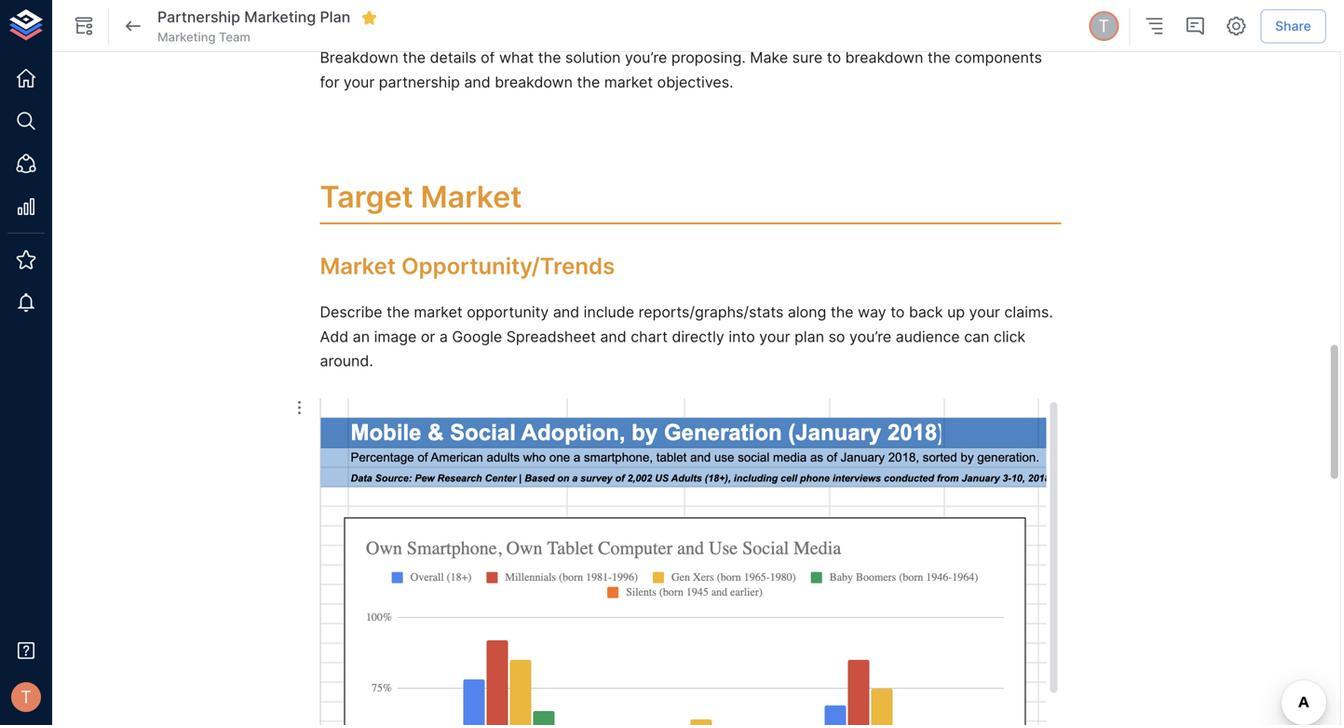 Task type: describe. For each thing, give the bounding box(es) containing it.
make
[[750, 49, 788, 67]]

up
[[947, 303, 965, 321]]

market inside describe the market opportunity and include reports/graphs/stats along the way to back up your claims. add an image or a google spreadsheet and chart directly into your plan so you're audience can click around.
[[414, 303, 463, 321]]

back
[[909, 303, 943, 321]]

to inside describe the market opportunity and include reports/graphs/stats along the way to back up your claims. add an image or a google spreadsheet and chart directly into your plan so you're audience can click around.
[[891, 303, 905, 321]]

an
[[353, 328, 370, 346]]

settings image
[[1225, 15, 1247, 37]]

your inside breakdown the details of what the solution you're proposing. make sure to breakdown the components for your partnership and breakdown the market objectives.
[[344, 73, 375, 91]]

you're inside describe the market opportunity and include reports/graphs/stats along the way to back up your claims. add an image or a google spreadsheet and chart directly into your plan so you're audience can click around.
[[849, 328, 892, 346]]

target
[[320, 179, 413, 215]]

partnership
[[157, 8, 240, 26]]

components
[[955, 49, 1042, 67]]

objectives.
[[657, 73, 733, 91]]

1 horizontal spatial breakdown
[[845, 49, 923, 67]]

share button
[[1260, 9, 1326, 43]]

market inside breakdown the details of what the solution you're proposing. make sure to breakdown the components for your partnership and breakdown the market objectives.
[[604, 73, 653, 91]]

a
[[439, 328, 448, 346]]

0 vertical spatial marketing
[[244, 8, 316, 26]]

along
[[788, 303, 826, 321]]

team
[[219, 30, 250, 44]]

proposing.
[[671, 49, 746, 67]]

chart
[[631, 328, 668, 346]]

way
[[858, 303, 886, 321]]

marketing team link
[[157, 29, 250, 46]]

for
[[320, 73, 339, 91]]

market opportunity/trends
[[320, 252, 615, 280]]

of
[[481, 49, 495, 67]]

audience
[[896, 328, 960, 346]]

partnership
[[379, 73, 460, 91]]

go back image
[[122, 15, 144, 37]]

0 horizontal spatial marketing
[[157, 30, 216, 44]]

breakdown
[[320, 49, 398, 67]]

click
[[994, 328, 1026, 346]]

include
[[584, 303, 634, 321]]

to inside breakdown the details of what the solution you're proposing. make sure to breakdown the components for your partnership and breakdown the market objectives.
[[827, 49, 841, 67]]

can
[[964, 328, 990, 346]]

into
[[729, 328, 755, 346]]

the up 'image'
[[387, 303, 410, 321]]

so
[[829, 328, 845, 346]]

0 vertical spatial t button
[[1086, 8, 1122, 44]]

t for the left t button
[[21, 687, 32, 708]]

the up partnership
[[403, 49, 426, 67]]

describe
[[320, 303, 382, 321]]

partnership marketing plan
[[157, 8, 350, 26]]

the up so
[[831, 303, 854, 321]]

show wiki image
[[73, 15, 95, 37]]

describe the market opportunity and include reports/graphs/stats along the way to back up your claims. add an image or a google spreadsheet and chart directly into your plan so you're audience can click around.
[[320, 303, 1057, 370]]

0 horizontal spatial t button
[[6, 677, 47, 718]]

what
[[499, 49, 534, 67]]



Task type: locate. For each thing, give the bounding box(es) containing it.
market up describe at the top left of the page
[[320, 252, 396, 280]]

to right 'way'
[[891, 303, 905, 321]]

0 vertical spatial t
[[1098, 16, 1109, 36]]

you're
[[625, 49, 667, 67], [849, 328, 892, 346]]

breakdown the details of what the solution you're proposing. make sure to breakdown the components for your partnership and breakdown the market objectives.
[[320, 49, 1046, 91]]

breakdown
[[845, 49, 923, 67], [495, 73, 573, 91]]

solution
[[565, 49, 621, 67]]

0 vertical spatial market
[[421, 179, 522, 215]]

opportunity/trends
[[401, 252, 615, 280]]

target market
[[320, 179, 522, 215]]

your up the can
[[969, 303, 1000, 321]]

plan
[[795, 328, 824, 346]]

0 horizontal spatial your
[[344, 73, 375, 91]]

1 horizontal spatial you're
[[849, 328, 892, 346]]

and inside breakdown the details of what the solution you're proposing. make sure to breakdown the components for your partnership and breakdown the market objectives.
[[464, 73, 491, 91]]

0 horizontal spatial to
[[827, 49, 841, 67]]

1 vertical spatial you're
[[849, 328, 892, 346]]

1 vertical spatial market
[[320, 252, 396, 280]]

directly
[[672, 328, 724, 346]]

marketing team
[[157, 30, 250, 44]]

1 vertical spatial t
[[21, 687, 32, 708]]

image
[[374, 328, 417, 346]]

your down "breakdown"
[[344, 73, 375, 91]]

1 horizontal spatial market
[[421, 179, 522, 215]]

the down solution
[[577, 73, 600, 91]]

the left components
[[928, 49, 951, 67]]

market up market opportunity/trends
[[421, 179, 522, 215]]

table of contents image
[[1143, 15, 1165, 37]]

sure
[[792, 49, 823, 67]]

t for top t button
[[1098, 16, 1109, 36]]

and
[[464, 73, 491, 91], [553, 303, 579, 321], [600, 328, 627, 346]]

share
[[1275, 18, 1311, 34]]

add
[[320, 328, 349, 346]]

the
[[403, 49, 426, 67], [538, 49, 561, 67], [928, 49, 951, 67], [577, 73, 600, 91], [387, 303, 410, 321], [831, 303, 854, 321]]

you're down 'way'
[[849, 328, 892, 346]]

around.
[[320, 352, 373, 370]]

to
[[827, 49, 841, 67], [891, 303, 905, 321]]

the right what
[[538, 49, 561, 67]]

1 horizontal spatial market
[[604, 73, 653, 91]]

1 vertical spatial market
[[414, 303, 463, 321]]

to right sure
[[827, 49, 841, 67]]

1 vertical spatial marketing
[[157, 30, 216, 44]]

0 vertical spatial your
[[344, 73, 375, 91]]

your right into
[[759, 328, 790, 346]]

1 horizontal spatial t button
[[1086, 8, 1122, 44]]

0 horizontal spatial market
[[414, 303, 463, 321]]

reports/graphs/stats
[[639, 303, 784, 321]]

t button
[[1086, 8, 1122, 44], [6, 677, 47, 718]]

1 horizontal spatial to
[[891, 303, 905, 321]]

comments image
[[1184, 15, 1206, 37]]

plan
[[320, 8, 350, 26]]

0 vertical spatial market
[[604, 73, 653, 91]]

0 vertical spatial and
[[464, 73, 491, 91]]

1 vertical spatial to
[[891, 303, 905, 321]]

1 horizontal spatial t
[[1098, 16, 1109, 36]]

google
[[452, 328, 502, 346]]

marketing
[[244, 8, 316, 26], [157, 30, 216, 44]]

1 vertical spatial breakdown
[[495, 73, 573, 91]]

details
[[430, 49, 477, 67]]

1 horizontal spatial marketing
[[244, 8, 316, 26]]

breakdown down what
[[495, 73, 573, 91]]

market up a at the top
[[414, 303, 463, 321]]

2 horizontal spatial your
[[969, 303, 1000, 321]]

t
[[1098, 16, 1109, 36], [21, 687, 32, 708]]

breakdown right sure
[[845, 49, 923, 67]]

0 vertical spatial you're
[[625, 49, 667, 67]]

1 vertical spatial and
[[553, 303, 579, 321]]

0 horizontal spatial you're
[[625, 49, 667, 67]]

marketing up team
[[244, 8, 316, 26]]

and down of
[[464, 73, 491, 91]]

market
[[604, 73, 653, 91], [414, 303, 463, 321]]

spreadsheet
[[506, 328, 596, 346]]

1 horizontal spatial and
[[553, 303, 579, 321]]

2 vertical spatial and
[[600, 328, 627, 346]]

1 vertical spatial your
[[969, 303, 1000, 321]]

2 horizontal spatial and
[[600, 328, 627, 346]]

0 horizontal spatial t
[[21, 687, 32, 708]]

or
[[421, 328, 435, 346]]

your
[[344, 73, 375, 91], [969, 303, 1000, 321], [759, 328, 790, 346]]

opportunity
[[467, 303, 549, 321]]

claims.
[[1004, 303, 1053, 321]]

1 horizontal spatial your
[[759, 328, 790, 346]]

market down solution
[[604, 73, 653, 91]]

0 vertical spatial breakdown
[[845, 49, 923, 67]]

market
[[421, 179, 522, 215], [320, 252, 396, 280]]

and up spreadsheet
[[553, 303, 579, 321]]

0 horizontal spatial and
[[464, 73, 491, 91]]

you're right solution
[[625, 49, 667, 67]]

and down include
[[600, 328, 627, 346]]

0 horizontal spatial breakdown
[[495, 73, 573, 91]]

you're inside breakdown the details of what the solution you're proposing. make sure to breakdown the components for your partnership and breakdown the market objectives.
[[625, 49, 667, 67]]

2 vertical spatial your
[[759, 328, 790, 346]]

0 horizontal spatial market
[[320, 252, 396, 280]]

marketing down partnership
[[157, 30, 216, 44]]

remove favorite image
[[361, 9, 378, 26]]

1 vertical spatial t button
[[6, 677, 47, 718]]

0 vertical spatial to
[[827, 49, 841, 67]]



Task type: vqa. For each thing, say whether or not it's contained in the screenshot.
rightmost Market
yes



